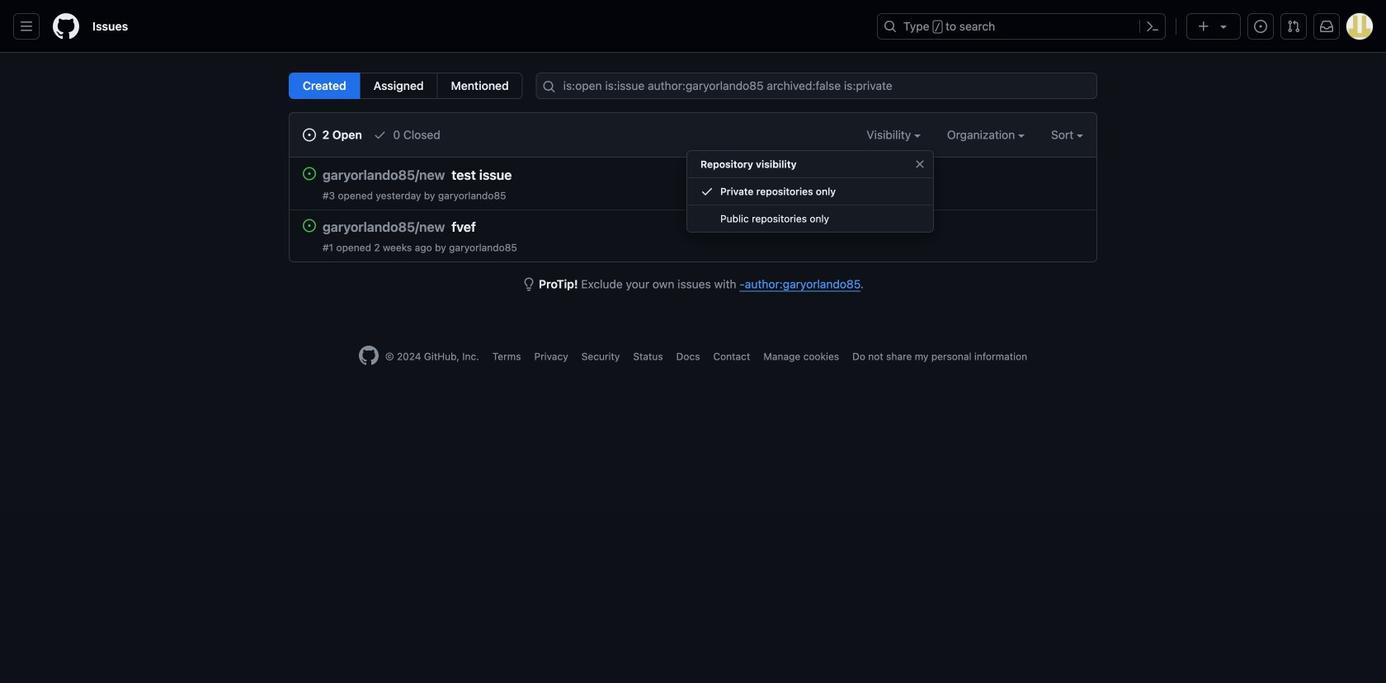 Task type: vqa. For each thing, say whether or not it's contained in the screenshot.
bottommost 'Open issue' element
yes



Task type: describe. For each thing, give the bounding box(es) containing it.
1 vertical spatial issue opened image
[[303, 128, 316, 142]]

homepage image
[[53, 13, 79, 40]]

2 open issue image from the top
[[303, 219, 316, 232]]

issues element
[[289, 73, 523, 99]]

2 open issue element from the top
[[303, 219, 316, 232]]

Search all issues text field
[[536, 73, 1098, 99]]

search image
[[543, 80, 556, 93]]

1 open issue image from the top
[[303, 167, 316, 180]]

homepage image
[[359, 346, 379, 366]]

1 horizontal spatial issue opened image
[[1255, 20, 1268, 33]]

close menu image
[[914, 158, 927, 171]]



Task type: locate. For each thing, give the bounding box(es) containing it.
check image
[[374, 128, 387, 142]]

issue opened image left check icon
[[303, 128, 316, 142]]

check image
[[701, 185, 714, 198]]

0 vertical spatial issue opened image
[[1255, 20, 1268, 33]]

0 vertical spatial open issue image
[[303, 167, 316, 180]]

open issue element
[[303, 167, 316, 180], [303, 219, 316, 232]]

1 open issue element from the top
[[303, 167, 316, 180]]

0 vertical spatial open issue element
[[303, 167, 316, 180]]

issue opened image left git pull request icon
[[1255, 20, 1268, 33]]

open issue image
[[303, 167, 316, 180], [303, 219, 316, 232]]

triangle down image
[[1218, 20, 1231, 33]]

notifications image
[[1321, 20, 1334, 33]]

command palette image
[[1147, 20, 1160, 33]]

plus image
[[1198, 20, 1211, 33]]

1 vertical spatial open issue image
[[303, 219, 316, 232]]

git pull request image
[[1288, 20, 1301, 33]]

0 horizontal spatial issue opened image
[[303, 128, 316, 142]]

issue opened image
[[1255, 20, 1268, 33], [303, 128, 316, 142]]

1 vertical spatial open issue element
[[303, 219, 316, 232]]

Issues search field
[[536, 73, 1098, 99]]

light bulb image
[[523, 278, 536, 291]]



